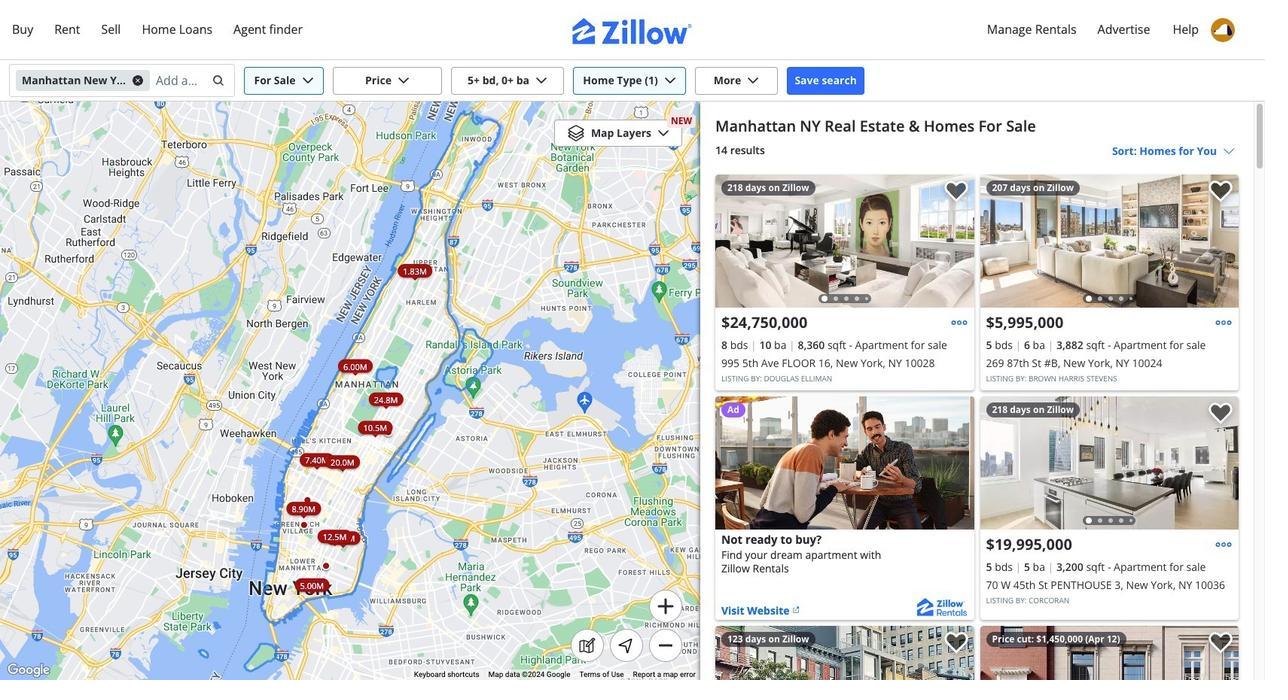 Task type: locate. For each thing, give the bounding box(es) containing it.
property images, use arrow keys to navigate, image 1 of 24 group
[[980, 175, 1239, 312]]

70 w 45th st penthouse 3, new york, ny 10036 image
[[980, 397, 1239, 530]]

your profile default icon image
[[1211, 18, 1235, 42]]

main content
[[700, 102, 1254, 681]]

34 e 67th st, new york, ny 10065 image
[[980, 627, 1239, 681]]

zillow logo image
[[572, 18, 693, 44]]

map-zoom-control-buttons group
[[649, 590, 682, 663]]

advertisement element
[[716, 397, 974, 621]]



Task type: vqa. For each thing, say whether or not it's contained in the screenshot.
main content
yes



Task type: describe. For each thing, give the bounding box(es) containing it.
clear field image
[[210, 75, 222, 87]]

remove tag image
[[132, 75, 144, 87]]

Add another location text field
[[156, 69, 203, 93]]

filters element
[[0, 60, 1265, 102]]

google image
[[4, 661, 53, 681]]

995 5th ave floor 16, new york, ny 10028 image
[[716, 175, 974, 308]]

property images, use arrow keys to navigate, image 1 of 17 group
[[716, 175, 974, 312]]

269 87th st #b, new york, ny 10024 image
[[980, 175, 1239, 308]]

main navigation
[[0, 0, 1265, 60]]

property images, use arrow keys to navigate, image 1 of 30 group
[[980, 397, 1239, 534]]

map region
[[0, 6, 874, 681]]

180 2nd ave, new york, ny 10003 image
[[716, 627, 974, 681]]

location outline image
[[618, 637, 636, 655]]



